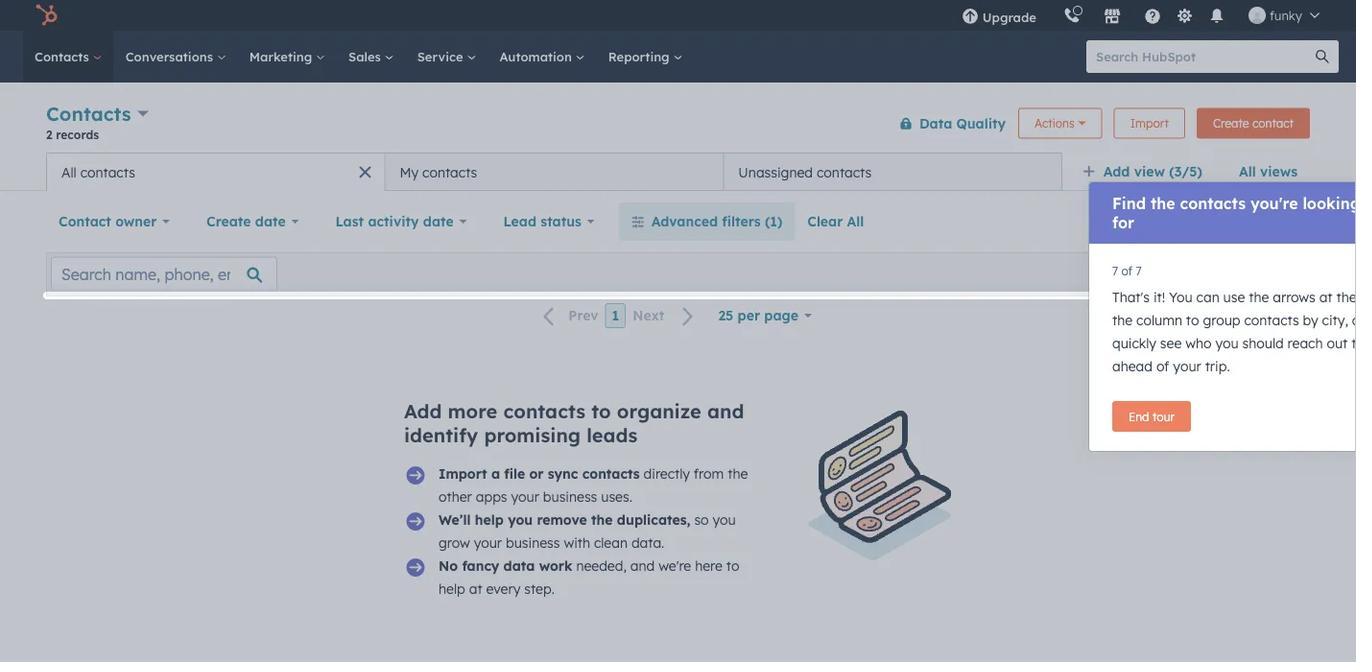 Task type: vqa. For each thing, say whether or not it's contained in the screenshot.
(1)
yes



Task type: locate. For each thing, give the bounding box(es) containing it.
1 vertical spatial business
[[506, 535, 560, 552]]

all for all views
[[1239, 163, 1257, 180]]

2 7 from the left
[[1136, 264, 1142, 278]]

0 horizontal spatial all
[[61, 164, 77, 181]]

business inside directly from the other apps your business uses.
[[543, 489, 598, 506]]

1 vertical spatial help
[[439, 581, 465, 598]]

1 horizontal spatial to
[[727, 558, 740, 575]]

import inside button
[[1131, 116, 1169, 131]]

(3/5)
[[1170, 163, 1203, 180]]

menu
[[948, 0, 1334, 31]]

to right here
[[727, 558, 740, 575]]

contacts
[[80, 164, 135, 181], [423, 164, 478, 181], [817, 164, 872, 181], [1180, 194, 1246, 213], [503, 399, 586, 423], [583, 466, 640, 482]]

clear all
[[808, 213, 864, 230]]

contacts
[[46, 102, 131, 126]]

import up add view (3/5)
[[1131, 116, 1169, 131]]

unassigned contacts button
[[724, 153, 1063, 191]]

for
[[1113, 213, 1135, 232]]

we'll
[[439, 512, 471, 529]]

add inside the add more contacts to organize and identify promising leads
[[404, 399, 442, 423]]

clear
[[808, 213, 843, 230]]

business inside the so you grow your business with clean data.
[[506, 535, 560, 552]]

date down all contacts button
[[255, 213, 286, 230]]

0 horizontal spatial you
[[508, 512, 533, 529]]

and
[[708, 399, 744, 423], [631, 558, 655, 575]]

so you grow your business with clean data.
[[439, 512, 736, 552]]

your down file
[[511, 489, 540, 506]]

0 horizontal spatial your
[[474, 535, 502, 552]]

you right so
[[713, 512, 736, 529]]

to inside needed, and we're here to help at every step.
[[727, 558, 740, 575]]

you left remove
[[508, 512, 533, 529]]

from
[[694, 466, 724, 482]]

help down apps
[[475, 512, 504, 529]]

1 horizontal spatial view
[[1270, 215, 1294, 229]]

0 vertical spatial your
[[511, 489, 540, 506]]

1 vertical spatial create
[[207, 213, 251, 230]]

add up find
[[1104, 163, 1130, 180]]

to left organize
[[592, 399, 611, 423]]

view inside add view (3/5) popup button
[[1135, 163, 1166, 180]]

add left more
[[404, 399, 442, 423]]

1 horizontal spatial help
[[475, 512, 504, 529]]

view down you're
[[1270, 215, 1294, 229]]

step.
[[524, 581, 555, 598]]

all left views
[[1239, 163, 1257, 180]]

no fancy data work
[[439, 558, 573, 575]]

save
[[1240, 215, 1267, 229]]

add
[[1104, 163, 1130, 180], [404, 399, 442, 423]]

1 horizontal spatial your
[[511, 489, 540, 506]]

2 horizontal spatial all
[[1239, 163, 1257, 180]]

contacts button
[[46, 100, 149, 128]]

funky button
[[1238, 0, 1332, 31]]

tour
[[1153, 409, 1175, 424]]

0 horizontal spatial to
[[592, 399, 611, 423]]

we're
[[659, 558, 692, 575]]

2
[[46, 127, 52, 142]]

contacts inside button
[[817, 164, 872, 181]]

upgrade image
[[962, 9, 979, 26]]

next
[[633, 307, 665, 324]]

status
[[541, 213, 582, 230]]

1 horizontal spatial 7
[[1136, 264, 1142, 278]]

0 horizontal spatial view
[[1135, 163, 1166, 180]]

marketplaces button
[[1093, 0, 1133, 31]]

the down add view (3/5)
[[1151, 194, 1176, 213]]

leads
[[587, 423, 638, 447]]

0 vertical spatial view
[[1135, 163, 1166, 180]]

your
[[511, 489, 540, 506], [474, 535, 502, 552]]

0 vertical spatial create
[[1214, 116, 1250, 131]]

0 horizontal spatial add
[[404, 399, 442, 423]]

and inside needed, and we're here to help at every step.
[[631, 558, 655, 575]]

all down 2 records
[[61, 164, 77, 181]]

the inside directly from the other apps your business uses.
[[728, 466, 748, 482]]

0 horizontal spatial help
[[439, 581, 465, 598]]

1 vertical spatial add
[[404, 399, 442, 423]]

search button
[[1307, 40, 1339, 73]]

1 horizontal spatial date
[[423, 213, 454, 230]]

clean
[[594, 535, 628, 552]]

my contacts
[[400, 164, 478, 181]]

7 of 7
[[1113, 264, 1142, 278]]

at inside that's it! you can use the arrows at the
[[1320, 289, 1333, 306]]

1 vertical spatial your
[[474, 535, 502, 552]]

create contact
[[1214, 116, 1294, 131]]

0 vertical spatial and
[[708, 399, 744, 423]]

date
[[255, 213, 286, 230], [423, 213, 454, 230]]

7 left of
[[1113, 264, 1119, 278]]

1 horizontal spatial import
[[1131, 116, 1169, 131]]

search image
[[1316, 50, 1330, 63]]

no
[[439, 558, 458, 575]]

1 7 from the left
[[1113, 264, 1119, 278]]

1 horizontal spatial at
[[1320, 289, 1333, 306]]

25
[[719, 307, 734, 324]]

25 per page button
[[706, 297, 825, 335]]

activity
[[368, 213, 419, 230]]

0 horizontal spatial create
[[207, 213, 251, 230]]

contacts up clear all
[[817, 164, 872, 181]]

the right "arrows"
[[1337, 289, 1357, 306]]

all contacts button
[[46, 153, 385, 191]]

1 horizontal spatial all
[[847, 213, 864, 230]]

business up we'll help you remove the duplicates,
[[543, 489, 598, 506]]

0 horizontal spatial date
[[255, 213, 286, 230]]

import
[[1131, 116, 1169, 131], [439, 466, 487, 482]]

create inside popup button
[[207, 213, 251, 230]]

contact owner
[[59, 213, 157, 230]]

contacts down (3/5)
[[1180, 194, 1246, 213]]

1 vertical spatial to
[[727, 558, 740, 575]]

0 vertical spatial import
[[1131, 116, 1169, 131]]

2 you from the left
[[713, 512, 736, 529]]

next button
[[626, 304, 706, 329]]

1 horizontal spatial you
[[713, 512, 736, 529]]

at right "arrows"
[[1320, 289, 1333, 306]]

0 horizontal spatial 7
[[1113, 264, 1119, 278]]

1 horizontal spatial create
[[1214, 116, 1250, 131]]

import up other
[[439, 466, 487, 482]]

needed, and we're here to help at every step.
[[439, 558, 740, 598]]

create left contact
[[1214, 116, 1250, 131]]

end tour
[[1129, 409, 1175, 424]]

hubspot image
[[35, 4, 58, 27]]

every
[[486, 581, 521, 598]]

you
[[1170, 289, 1193, 306]]

my contacts button
[[385, 153, 724, 191]]

lead status button
[[491, 203, 607, 241]]

(1)
[[765, 213, 783, 230]]

the
[[1151, 194, 1176, 213], [1249, 289, 1270, 306], [1337, 289, 1357, 306], [728, 466, 748, 482], [592, 512, 613, 529]]

prev
[[569, 307, 599, 324]]

last
[[335, 213, 364, 230]]

to
[[592, 399, 611, 423], [727, 558, 740, 575]]

the right from
[[728, 466, 748, 482]]

at inside needed, and we're here to help at every step.
[[469, 581, 483, 598]]

business up the data
[[506, 535, 560, 552]]

all views link
[[1227, 153, 1311, 191]]

at
[[1320, 289, 1333, 306], [469, 581, 483, 598]]

last activity date
[[335, 213, 454, 230]]

0 vertical spatial help
[[475, 512, 504, 529]]

1 horizontal spatial and
[[708, 399, 744, 423]]

your up fancy
[[474, 535, 502, 552]]

my
[[400, 164, 419, 181]]

settings image
[[1177, 8, 1194, 25]]

hubspot link
[[23, 4, 72, 27]]

menu item
[[1050, 0, 1054, 31]]

create inside button
[[1214, 116, 1250, 131]]

import for import a file or sync contacts
[[439, 466, 487, 482]]

view inside the save view button
[[1270, 215, 1294, 229]]

per
[[738, 307, 760, 324]]

7
[[1113, 264, 1119, 278], [1136, 264, 1142, 278]]

1 vertical spatial at
[[469, 581, 483, 598]]

1 vertical spatial import
[[439, 466, 487, 482]]

at down fancy
[[469, 581, 483, 598]]

save view button
[[1206, 206, 1311, 237]]

0 horizontal spatial import
[[439, 466, 487, 482]]

help down the no
[[439, 581, 465, 598]]

1 vertical spatial view
[[1270, 215, 1294, 229]]

your inside directly from the other apps your business uses.
[[511, 489, 540, 506]]

advanced filters (1)
[[652, 213, 783, 230]]

0 vertical spatial add
[[1104, 163, 1130, 180]]

0 vertical spatial at
[[1320, 289, 1333, 306]]

and down data.
[[631, 558, 655, 575]]

all right clear
[[847, 213, 864, 230]]

contacts up import a file or sync contacts
[[503, 399, 586, 423]]

and up from
[[708, 399, 744, 423]]

7 right of
[[1136, 264, 1142, 278]]

0 vertical spatial business
[[543, 489, 598, 506]]

help inside needed, and we're here to help at every step.
[[439, 581, 465, 598]]

0 horizontal spatial and
[[631, 558, 655, 575]]

date right activity
[[423, 213, 454, 230]]

view left (3/5)
[[1135, 163, 1166, 180]]

1 you from the left
[[508, 512, 533, 529]]

contacts inside find the contacts you're looking for
[[1180, 194, 1246, 213]]

0 horizontal spatial at
[[469, 581, 483, 598]]

view for save
[[1270, 215, 1294, 229]]

contacts inside the add more contacts to organize and identify promising leads
[[503, 399, 586, 423]]

marketplaces image
[[1104, 9, 1121, 26]]

0 vertical spatial to
[[592, 399, 611, 423]]

add view (3/5) button
[[1070, 153, 1227, 191]]

your inside the so you grow your business with clean data.
[[474, 535, 502, 552]]

add for add more contacts to organize and identify promising leads
[[404, 399, 442, 423]]

1 horizontal spatial add
[[1104, 163, 1130, 180]]

add inside popup button
[[1104, 163, 1130, 180]]

so
[[695, 512, 709, 529]]

business
[[543, 489, 598, 506], [506, 535, 560, 552]]

data quality
[[920, 115, 1006, 132]]

create down all contacts button
[[207, 213, 251, 230]]

directly
[[644, 466, 690, 482]]

directly from the other apps your business uses.
[[439, 466, 748, 506]]

help
[[475, 512, 504, 529], [439, 581, 465, 598]]

clear all button
[[795, 203, 877, 241]]

duplicates,
[[617, 512, 691, 529]]

1 vertical spatial and
[[631, 558, 655, 575]]



Task type: describe. For each thing, give the bounding box(es) containing it.
with
[[564, 535, 591, 552]]

find the contacts you're looking for
[[1113, 194, 1357, 232]]

actions
[[1035, 116, 1075, 131]]

add more contacts to organize and identify promising leads
[[404, 399, 744, 447]]

all contacts
[[61, 164, 135, 181]]

funky town image
[[1249, 7, 1266, 24]]

records
[[56, 127, 99, 142]]

contact
[[59, 213, 111, 230]]

add view (3/5)
[[1104, 163, 1203, 180]]

advanced
[[652, 213, 718, 230]]

calling icon button
[[1056, 3, 1089, 28]]

the up clean
[[592, 512, 613, 529]]

2 date from the left
[[423, 213, 454, 230]]

work
[[539, 558, 573, 575]]

we'll help you remove the duplicates,
[[439, 512, 691, 529]]

calling icon image
[[1064, 7, 1081, 25]]

pagination navigation
[[532, 303, 706, 329]]

help image
[[1144, 9, 1162, 26]]

help button
[[1137, 0, 1169, 31]]

file
[[504, 466, 525, 482]]

settings link
[[1173, 5, 1197, 25]]

and inside the add more contacts to organize and identify promising leads
[[708, 399, 744, 423]]

filters
[[722, 213, 761, 230]]

that's it! you can use the arrows at the
[[1113, 289, 1357, 375]]

the inside find the contacts you're looking for
[[1151, 194, 1176, 213]]

uses.
[[601, 489, 633, 506]]

you inside the so you grow your business with clean data.
[[713, 512, 736, 529]]

save view
[[1240, 215, 1294, 229]]

owner
[[115, 213, 157, 230]]

notifications image
[[1209, 9, 1226, 26]]

remove
[[537, 512, 587, 529]]

you're
[[1251, 194, 1299, 213]]

view for add
[[1135, 163, 1166, 180]]

contacts down records
[[80, 164, 135, 181]]

import a file or sync contacts
[[439, 466, 640, 482]]

use
[[1224, 289, 1246, 306]]

create for create contact
[[1214, 116, 1250, 131]]

of
[[1122, 264, 1133, 278]]

contact
[[1253, 116, 1294, 131]]

end
[[1129, 409, 1150, 424]]

2 records
[[46, 127, 99, 142]]

upgrade
[[983, 9, 1037, 25]]

the right use
[[1249, 289, 1270, 306]]

organize
[[617, 399, 702, 423]]

sync
[[548, 466, 578, 482]]

lead status
[[504, 213, 582, 230]]

all views
[[1239, 163, 1298, 180]]

contacts right 'my'
[[423, 164, 478, 181]]

contacts up uses.
[[583, 466, 640, 482]]

25 per page
[[719, 307, 799, 324]]

funky
[[1270, 7, 1303, 23]]

identify
[[404, 423, 478, 447]]

more
[[448, 399, 498, 423]]

data.
[[632, 535, 665, 552]]

1
[[612, 307, 619, 324]]

1 date from the left
[[255, 213, 286, 230]]

Search name, phone, email addresses, or company search field
[[51, 257, 277, 291]]

promising
[[484, 423, 581, 447]]

fancy
[[462, 558, 500, 575]]

looking
[[1303, 194, 1357, 213]]

page
[[765, 307, 799, 324]]

import for import
[[1131, 116, 1169, 131]]

notifications button
[[1201, 0, 1234, 31]]

create contact button
[[1197, 108, 1311, 139]]

quality
[[957, 115, 1006, 132]]

unassigned contacts
[[739, 164, 872, 181]]

Search HubSpot search field
[[1087, 40, 1322, 73]]

find
[[1113, 194, 1146, 213]]

prev button
[[532, 304, 605, 329]]

create for create date
[[207, 213, 251, 230]]

create date button
[[194, 203, 311, 241]]

here
[[695, 558, 723, 575]]

1 button
[[605, 303, 626, 328]]

end tour button
[[1113, 401, 1192, 432]]

all for all contacts
[[61, 164, 77, 181]]

needed,
[[576, 558, 627, 575]]

contacts banner
[[46, 98, 1311, 153]]

apps
[[476, 489, 507, 506]]

data quality button
[[887, 104, 1007, 143]]

create date
[[207, 213, 286, 230]]

contact owner button
[[46, 203, 183, 241]]

grow
[[439, 535, 470, 552]]

to inside the add more contacts to organize and identify promising leads
[[592, 399, 611, 423]]

a
[[491, 466, 500, 482]]

advanced filters (1) button
[[619, 203, 795, 241]]

that's
[[1113, 289, 1150, 306]]

add for add view (3/5)
[[1104, 163, 1130, 180]]

actions button
[[1019, 108, 1103, 139]]

menu containing funky
[[948, 0, 1334, 31]]

or
[[529, 466, 544, 482]]

other
[[439, 489, 472, 506]]



